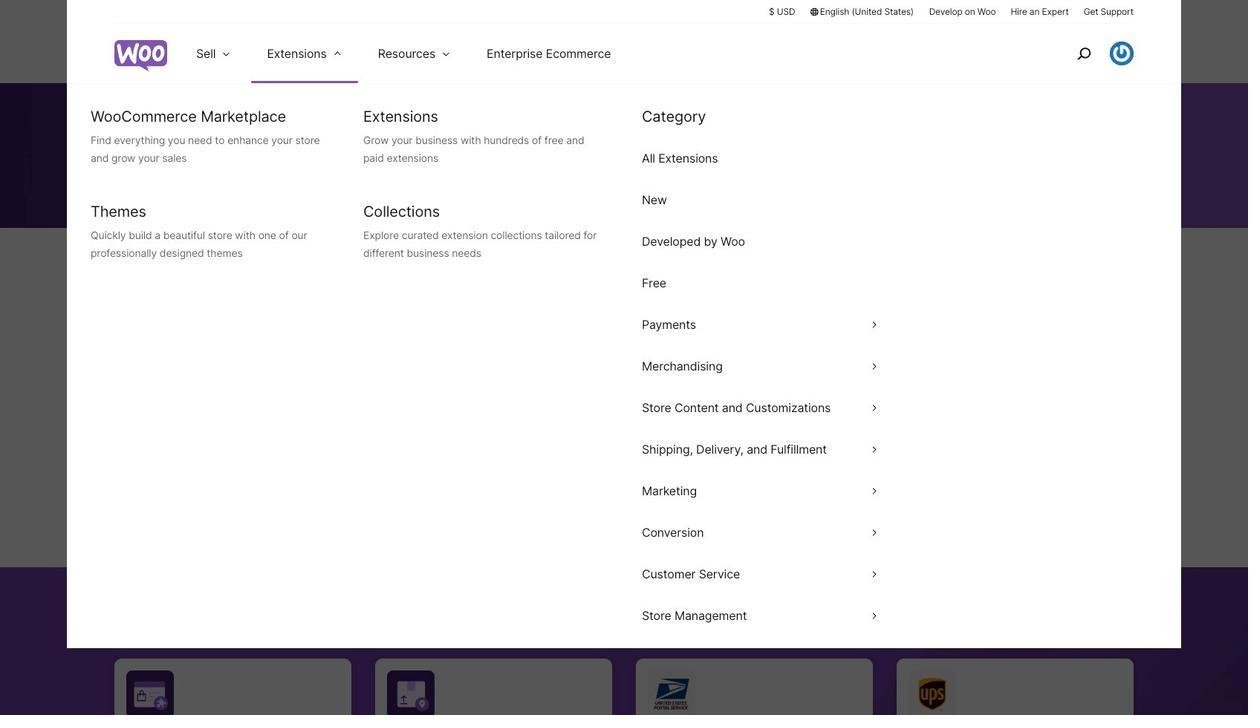 Task type: describe. For each thing, give the bounding box(es) containing it.
open account menu image
[[1110, 42, 1134, 65]]



Task type: locate. For each thing, give the bounding box(es) containing it.
search image
[[1072, 42, 1096, 65]]

service navigation menu element
[[1045, 29, 1134, 78]]



Task type: vqa. For each thing, say whether or not it's contained in the screenshot.
rates inside get shipping rates from the usps api which handles both domestic and international parcels.
no



